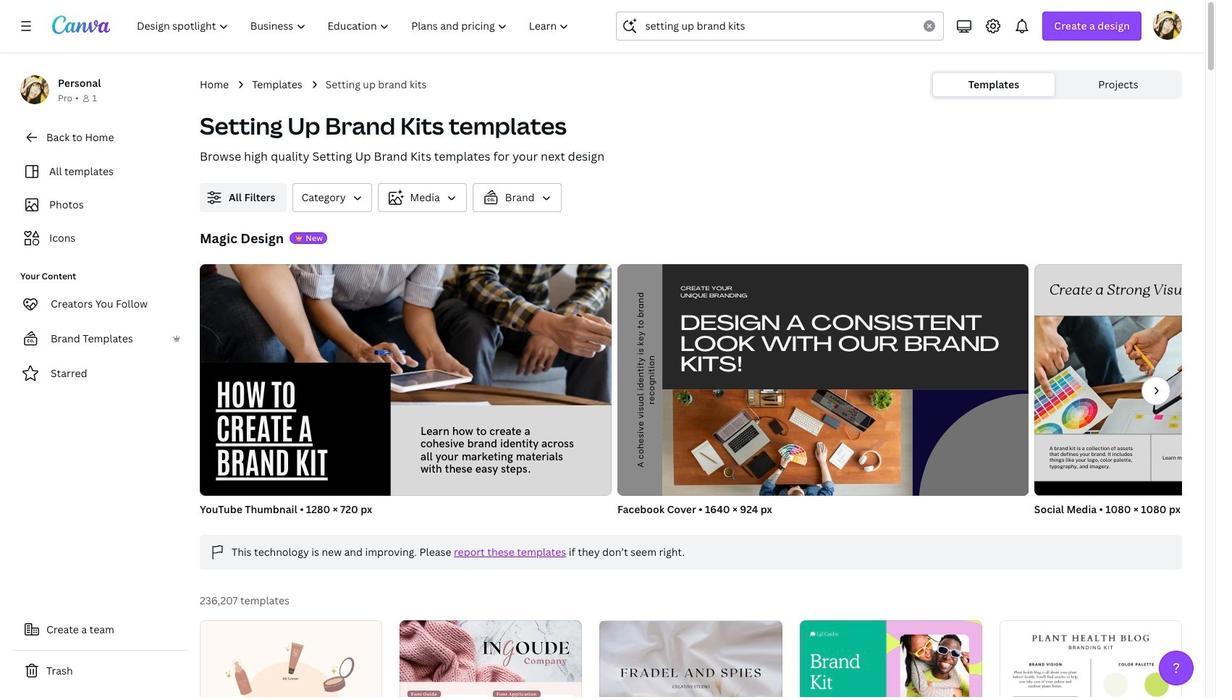 Task type: vqa. For each thing, say whether or not it's contained in the screenshot.
Page 5 -
no



Task type: locate. For each thing, give the bounding box(es) containing it.
stephanie aranda image
[[1153, 11, 1182, 40]]

natural make up kits instagram post image
[[200, 620, 382, 697]]

group
[[617, 258, 1033, 518], [617, 258, 1033, 504], [200, 264, 612, 518], [200, 264, 612, 496], [1033, 264, 1216, 518]]

None search field
[[616, 12, 944, 41]]

pink simple modern girly brand board kit image
[[400, 620, 582, 697]]



Task type: describe. For each thing, give the bounding box(es) containing it.
brand board branding kit a4 image
[[1000, 620, 1182, 697]]

Search search field
[[645, 12, 915, 40]]

grey elegant minimalist brand and mood board kit image
[[600, 621, 782, 697]]

top level navigation element
[[127, 12, 582, 41]]



